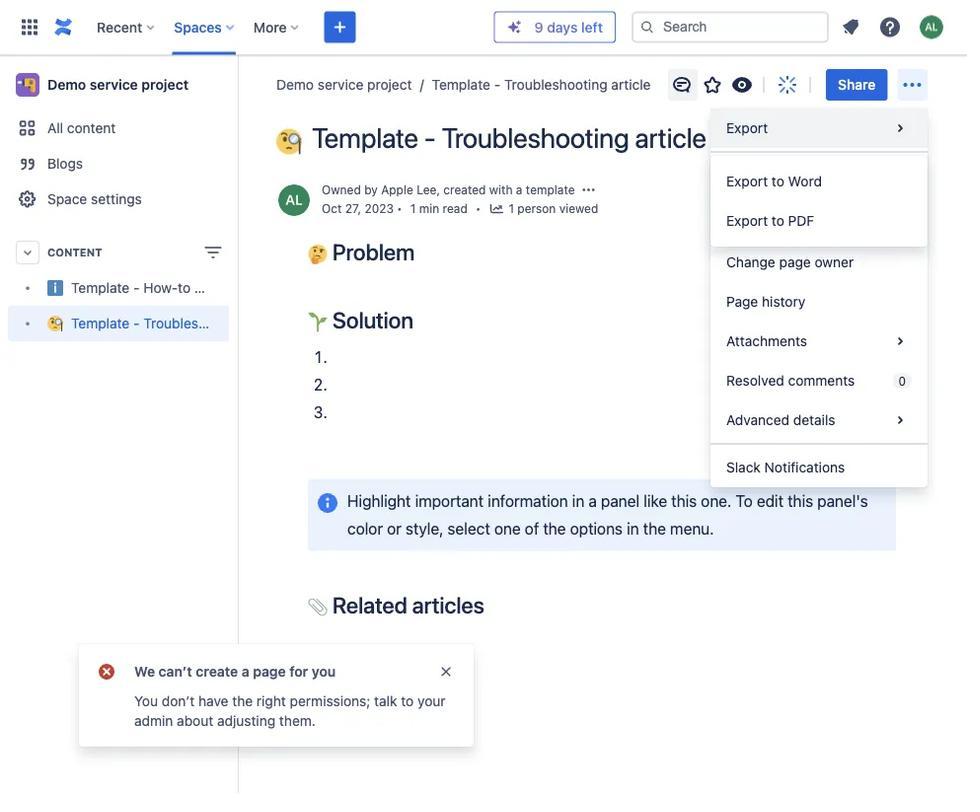Task type: describe. For each thing, give the bounding box(es) containing it.
have
[[199, 694, 229, 710]]

9 days left button
[[495, 12, 615, 42]]

2023
[[365, 202, 394, 216]]

comments
[[788, 373, 855, 389]]

details
[[794, 412, 836, 428]]

- inside template - how-to guide link
[[133, 280, 140, 296]]

service inside 'space' element
[[90, 77, 138, 93]]

project inside 'space' element
[[142, 77, 189, 93]]

advanced
[[727, 412, 790, 428]]

9 days left
[[535, 19, 603, 35]]

export to pdf
[[727, 213, 815, 229]]

global element
[[12, 0, 494, 55]]

export for export
[[727, 120, 768, 136]]

analytics link
[[711, 203, 928, 243]]

create image
[[328, 15, 352, 39]]

edit
[[757, 492, 784, 511]]

more button
[[248, 11, 307, 43]]

you
[[312, 664, 336, 680]]

owned
[[322, 183, 361, 197]]

with a template button
[[490, 181, 575, 199]]

to inside 'link'
[[772, 213, 785, 229]]

search image
[[640, 19, 656, 35]]

all
[[47, 120, 63, 136]]

export to word
[[727, 173, 822, 190]]

all content link
[[8, 111, 229, 146]]

comment icon image
[[670, 73, 694, 97]]

about
[[177, 713, 214, 730]]

export for export to pdf
[[727, 213, 768, 229]]

page history link
[[711, 282, 928, 322]]

owned by apple lee , created with a template
[[322, 183, 575, 197]]

to inside tree
[[178, 280, 191, 296]]

template - how-to guide
[[71, 280, 230, 296]]

create
[[196, 664, 238, 680]]

2 demo from the left
[[276, 77, 314, 93]]

content button
[[8, 235, 229, 271]]

,
[[437, 183, 440, 197]]

copy image for problem
[[413, 240, 436, 264]]

banner containing recent
[[0, 0, 968, 55]]

style,
[[406, 519, 444, 538]]

resolved
[[727, 373, 785, 389]]

slack notifications
[[727, 460, 845, 476]]

advanced details
[[727, 412, 836, 428]]

presenter
[[727, 167, 788, 184]]

panel
[[601, 492, 640, 511]]

panel's
[[818, 492, 868, 511]]

1 horizontal spatial a
[[516, 183, 523, 197]]

blogs link
[[8, 146, 229, 182]]

space settings
[[47, 191, 142, 207]]

change page owner button
[[711, 243, 928, 282]]

change page owner
[[727, 254, 854, 271]]

:face_with_monocle: image
[[276, 129, 302, 155]]

27,
[[345, 202, 362, 216]]

solution
[[328, 307, 414, 333]]

them.
[[279, 713, 316, 730]]

share
[[838, 77, 876, 93]]

template
[[526, 183, 575, 197]]

days
[[547, 19, 578, 35]]

space settings link
[[8, 182, 229, 217]]

word
[[789, 173, 822, 190]]

quick summary image
[[776, 73, 800, 97]]

manage page ownership image
[[581, 182, 597, 198]]

owner
[[815, 254, 854, 271]]

adjusting
[[217, 713, 276, 730]]

problem
[[328, 239, 415, 266]]

right
[[257, 694, 286, 710]]

1 for 1 min read
[[410, 202, 416, 216]]

guide
[[194, 280, 230, 296]]

we can't create a page for you
[[134, 664, 336, 680]]

1 for 1 person viewed
[[509, 202, 514, 216]]

a inside highlight important information in a panel like this one. to edit this panel's color or style, select one of the options in the menu.
[[589, 492, 597, 511]]

0 vertical spatial template - troubleshooting article
[[432, 77, 651, 93]]

group containing export to word
[[711, 156, 928, 247]]

information
[[488, 492, 568, 511]]

apple lee link
[[381, 183, 437, 197]]

left
[[582, 19, 603, 35]]

presenter mode button
[[711, 156, 928, 195]]

can't
[[159, 664, 192, 680]]

recent button
[[91, 11, 162, 43]]

error image
[[95, 660, 118, 684]]

menu containing export
[[711, 109, 928, 488]]

change view image
[[201, 241, 225, 265]]

:face_with_monocle: image
[[276, 129, 302, 155]]

star image
[[701, 73, 725, 97]]

0 vertical spatial troubleshooting
[[504, 77, 608, 93]]

export for export to word
[[727, 173, 768, 190]]

1 horizontal spatial demo service project link
[[276, 75, 412, 95]]

page inside button
[[780, 254, 811, 271]]

person
[[518, 202, 556, 216]]

export to word link
[[711, 162, 928, 201]]

how-
[[143, 280, 178, 296]]

talk
[[374, 694, 397, 710]]

0 horizontal spatial template - troubleshooting article link
[[8, 306, 290, 342]]

options
[[570, 519, 623, 538]]

history
[[762, 294, 806, 310]]

apple lee image
[[278, 185, 310, 216]]

share button
[[826, 69, 888, 101]]

related
[[333, 592, 408, 619]]

oct 27, 2023
[[322, 202, 394, 216]]

spaces button
[[168, 11, 242, 43]]

more actions image
[[901, 73, 925, 97]]

notification icon image
[[839, 15, 863, 39]]

1 min read
[[410, 202, 468, 216]]

9
[[535, 19, 544, 35]]

2 this from the left
[[788, 492, 814, 511]]

Search field
[[632, 11, 829, 43]]



Task type: locate. For each thing, give the bounding box(es) containing it.
read
[[443, 202, 468, 216]]

1 export from the top
[[727, 120, 768, 136]]

0 horizontal spatial a
[[242, 664, 249, 680]]

1 horizontal spatial page
[[780, 254, 811, 271]]

1 project from the left
[[142, 77, 189, 93]]

viewed
[[560, 202, 599, 216]]

1 service from the left
[[90, 77, 138, 93]]

1 person viewed
[[509, 202, 599, 216]]

2 vertical spatial export
[[727, 213, 768, 229]]

0
[[899, 374, 906, 388]]

the up adjusting
[[232, 694, 253, 710]]

1 vertical spatial export
[[727, 173, 768, 190]]

1 vertical spatial page
[[253, 664, 286, 680]]

0 horizontal spatial page
[[253, 664, 286, 680]]

demo service project down 'create' icon
[[276, 77, 412, 93]]

:paperclip: image
[[308, 598, 328, 618]]

0 vertical spatial a
[[516, 183, 523, 197]]

page
[[727, 294, 758, 310]]

help icon image
[[879, 15, 902, 39]]

group
[[711, 156, 928, 247]]

min
[[419, 202, 439, 216]]

- down template - how-to guide on the left of the page
[[133, 315, 140, 332]]

your profile and preferences image
[[920, 15, 944, 39]]

this
[[672, 492, 697, 511], [788, 492, 814, 511]]

0 horizontal spatial project
[[142, 77, 189, 93]]

premium icon image
[[507, 19, 523, 35]]

export to pdf link
[[711, 201, 928, 241]]

admin
[[134, 713, 173, 730]]

tree
[[8, 271, 290, 342]]

demo
[[47, 77, 86, 93], [276, 77, 314, 93]]

permissions;
[[290, 694, 371, 710]]

2 project from the left
[[367, 77, 412, 93]]

demo service project link
[[8, 65, 229, 105], [276, 75, 412, 95]]

important
[[415, 492, 484, 511]]

banner
[[0, 0, 968, 55]]

lee
[[417, 183, 437, 197]]

copy image down one
[[483, 593, 506, 617]]

or
[[387, 519, 402, 538]]

menu
[[711, 109, 928, 488]]

0 horizontal spatial the
[[232, 694, 253, 710]]

0 vertical spatial page
[[780, 254, 811, 271]]

troubleshooting down guide
[[143, 315, 247, 332]]

template - troubleshooting article down 9
[[432, 77, 651, 93]]

for
[[290, 664, 308, 680]]

attachments button
[[711, 322, 928, 361]]

2 vertical spatial a
[[242, 664, 249, 680]]

1 vertical spatial in
[[627, 519, 639, 538]]

highlight important information in a panel like this one. to edit this panel's color or style, select one of the options in the menu.
[[348, 492, 873, 538]]

demo up :face_with_monocle: icon
[[276, 77, 314, 93]]

troubleshooting up with a template button
[[442, 121, 629, 154]]

collapse sidebar image
[[215, 65, 259, 105]]

troubleshooting inside tree
[[143, 315, 247, 332]]

content
[[67, 120, 116, 136]]

- left how- on the top left of page
[[133, 280, 140, 296]]

1 horizontal spatial service
[[318, 77, 364, 93]]

of
[[525, 519, 539, 538]]

template - troubleshooting article
[[432, 77, 651, 93], [312, 121, 707, 154], [71, 315, 290, 332]]

in up options
[[572, 492, 585, 511]]

1 1 from the left
[[410, 202, 416, 216]]

apple
[[381, 183, 413, 197]]

1 horizontal spatial project
[[367, 77, 412, 93]]

2 1 from the left
[[509, 202, 514, 216]]

0 vertical spatial in
[[572, 492, 585, 511]]

troubleshooting
[[504, 77, 608, 93], [442, 121, 629, 154], [143, 315, 247, 332]]

more
[[254, 19, 287, 35]]

2 demo service project from the left
[[276, 77, 412, 93]]

0 horizontal spatial demo service project link
[[8, 65, 229, 105]]

demo service project link down 'create' icon
[[276, 75, 412, 95]]

1 left "min"
[[410, 202, 416, 216]]

page
[[780, 254, 811, 271], [253, 664, 286, 680]]

you
[[134, 694, 158, 710]]

a right the with
[[516, 183, 523, 197]]

export inside dropdown button
[[727, 120, 768, 136]]

space
[[47, 191, 87, 207]]

export up analytics
[[727, 173, 768, 190]]

1 vertical spatial article
[[635, 121, 707, 154]]

1 horizontal spatial 1
[[509, 202, 514, 216]]

presenter mode
[[727, 167, 828, 184]]

the
[[543, 519, 566, 538], [643, 519, 666, 538], [232, 694, 253, 710]]

0 vertical spatial export
[[727, 120, 768, 136]]

this up menu.
[[672, 492, 697, 511]]

2 export from the top
[[727, 173, 768, 190]]

your
[[418, 694, 446, 710]]

export
[[727, 120, 768, 136], [727, 173, 768, 190], [727, 213, 768, 229]]

you don't have the right permissions; talk to your admin about adjusting them.
[[134, 694, 446, 730]]

the down like
[[643, 519, 666, 538]]

template - troubleshooting article inside tree
[[71, 315, 290, 332]]

page left owner
[[780, 254, 811, 271]]

1 inside 'button'
[[509, 202, 514, 216]]

2 vertical spatial troubleshooting
[[143, 315, 247, 332]]

the inside you don't have the right permissions; talk to your admin about adjusting them.
[[232, 694, 253, 710]]

2 vertical spatial copy image
[[483, 593, 506, 617]]

0 horizontal spatial in
[[572, 492, 585, 511]]

1 horizontal spatial template - troubleshooting article link
[[412, 75, 651, 95]]

the right the of
[[543, 519, 566, 538]]

one.
[[701, 492, 732, 511]]

don't
[[162, 694, 195, 710]]

appswitcher icon image
[[18, 15, 41, 39]]

copy image for related articles
[[483, 593, 506, 617]]

stop watching image
[[731, 73, 754, 97]]

to right talk
[[401, 694, 414, 710]]

:thinking: image
[[308, 245, 328, 265], [308, 245, 328, 265]]

-
[[494, 77, 501, 93], [424, 121, 436, 154], [133, 280, 140, 296], [133, 315, 140, 332]]

1 demo service project from the left
[[47, 77, 189, 93]]

demo inside 'space' element
[[47, 77, 86, 93]]

by
[[364, 183, 378, 197]]

copy image
[[413, 240, 436, 264], [412, 308, 435, 331], [483, 593, 506, 617]]

1 vertical spatial a
[[589, 492, 597, 511]]

1 down the with
[[509, 202, 514, 216]]

related articles
[[328, 592, 484, 619]]

blogs
[[47, 155, 83, 172]]

service down 'create' icon
[[318, 77, 364, 93]]

resolved comments
[[727, 373, 855, 389]]

settings
[[91, 191, 142, 207]]

to left guide
[[178, 280, 191, 296]]

dismiss image
[[438, 664, 454, 680]]

tree inside 'space' element
[[8, 271, 290, 342]]

1 this from the left
[[672, 492, 697, 511]]

page left for
[[253, 664, 286, 680]]

template - troubleshooting article up the with
[[312, 121, 707, 154]]

template - how-to guide link
[[8, 271, 230, 306]]

1 horizontal spatial the
[[543, 519, 566, 538]]

template - troubleshooting article link down template - how-to guide on the left of the page
[[8, 306, 290, 342]]

confluence image
[[51, 15, 75, 39], [51, 15, 75, 39]]

export inside 'link'
[[727, 213, 768, 229]]

0 horizontal spatial this
[[672, 492, 697, 511]]

all content
[[47, 120, 116, 136]]

spaces
[[174, 19, 222, 35]]

slack
[[727, 460, 761, 476]]

- up lee
[[424, 121, 436, 154]]

0 vertical spatial article
[[612, 77, 651, 93]]

1 horizontal spatial demo service project
[[276, 77, 412, 93]]

1 vertical spatial template - troubleshooting article link
[[8, 306, 290, 342]]

1 horizontal spatial this
[[788, 492, 814, 511]]

1 demo from the left
[[47, 77, 86, 93]]

demo service project link up the all content 'link'
[[8, 65, 229, 105]]

2 vertical spatial article
[[251, 315, 290, 332]]

to left pdf
[[772, 213, 785, 229]]

space element
[[0, 55, 290, 795]]

oct
[[322, 202, 342, 216]]

notifications
[[765, 460, 845, 476]]

in down panel
[[627, 519, 639, 538]]

one
[[494, 519, 521, 538]]

1 vertical spatial troubleshooting
[[442, 121, 629, 154]]

copy image for solution
[[412, 308, 435, 331]]

1
[[410, 202, 416, 216], [509, 202, 514, 216]]

demo service project link inside 'space' element
[[8, 65, 229, 105]]

highlight
[[348, 492, 411, 511]]

template - troubleshooting article link
[[412, 75, 651, 95], [8, 306, 290, 342]]

this right edit
[[788, 492, 814, 511]]

- down 9 days left dropdown button on the top of the page
[[494, 77, 501, 93]]

panel info image
[[316, 491, 340, 515]]

0 horizontal spatial demo service project
[[47, 77, 189, 93]]

2 horizontal spatial the
[[643, 519, 666, 538]]

0 vertical spatial copy image
[[413, 240, 436, 264]]

tree containing template - how-to guide
[[8, 271, 290, 342]]

color
[[348, 519, 383, 538]]

copy image down problem
[[412, 308, 435, 331]]

2 service from the left
[[318, 77, 364, 93]]

export button
[[711, 109, 928, 148]]

attachments
[[727, 333, 808, 349]]

export down stop watching image
[[727, 120, 768, 136]]

1 horizontal spatial demo
[[276, 77, 314, 93]]

:paperclip: image
[[308, 598, 328, 618]]

template - troubleshooting article down how- on the top left of page
[[71, 315, 290, 332]]

advanced details button
[[711, 401, 928, 440]]

like
[[644, 492, 667, 511]]

1 person viewed button
[[489, 200, 599, 220]]

articles
[[412, 592, 484, 619]]

demo service project up the all content 'link'
[[47, 77, 189, 93]]

1 vertical spatial copy image
[[412, 308, 435, 331]]

to left word
[[772, 173, 785, 190]]

to inside you don't have the right permissions; talk to your admin about adjusting them.
[[401, 694, 414, 710]]

template - troubleshooting article link down 9
[[412, 75, 651, 95]]

analytics
[[727, 215, 785, 231]]

1 vertical spatial template - troubleshooting article
[[312, 121, 707, 154]]

a up options
[[589, 492, 597, 511]]

service up the all content 'link'
[[90, 77, 138, 93]]

mode
[[792, 167, 828, 184]]

demo up the all in the top left of the page
[[47, 77, 86, 93]]

article inside 'space' element
[[251, 315, 290, 332]]

change
[[727, 254, 776, 271]]

0 horizontal spatial demo
[[47, 77, 86, 93]]

0 horizontal spatial 1
[[410, 202, 416, 216]]

2 horizontal spatial a
[[589, 492, 597, 511]]

0 vertical spatial template - troubleshooting article link
[[412, 75, 651, 95]]

troubleshooting down 9 days left dropdown button on the top of the page
[[504, 77, 608, 93]]

1 horizontal spatial in
[[627, 519, 639, 538]]

created
[[444, 183, 486, 197]]

2 vertical spatial template - troubleshooting article
[[71, 315, 290, 332]]

demo service project
[[47, 77, 189, 93], [276, 77, 412, 93]]

:seedling: image
[[308, 313, 328, 332], [308, 313, 328, 332]]

export up change
[[727, 213, 768, 229]]

service
[[90, 77, 138, 93], [318, 77, 364, 93]]

demo service project inside 'link'
[[47, 77, 189, 93]]

0 horizontal spatial service
[[90, 77, 138, 93]]

select
[[448, 519, 490, 538]]

a right create
[[242, 664, 249, 680]]

copy image down "min"
[[413, 240, 436, 264]]

3 export from the top
[[727, 213, 768, 229]]



Task type: vqa. For each thing, say whether or not it's contained in the screenshot.
the 1
yes



